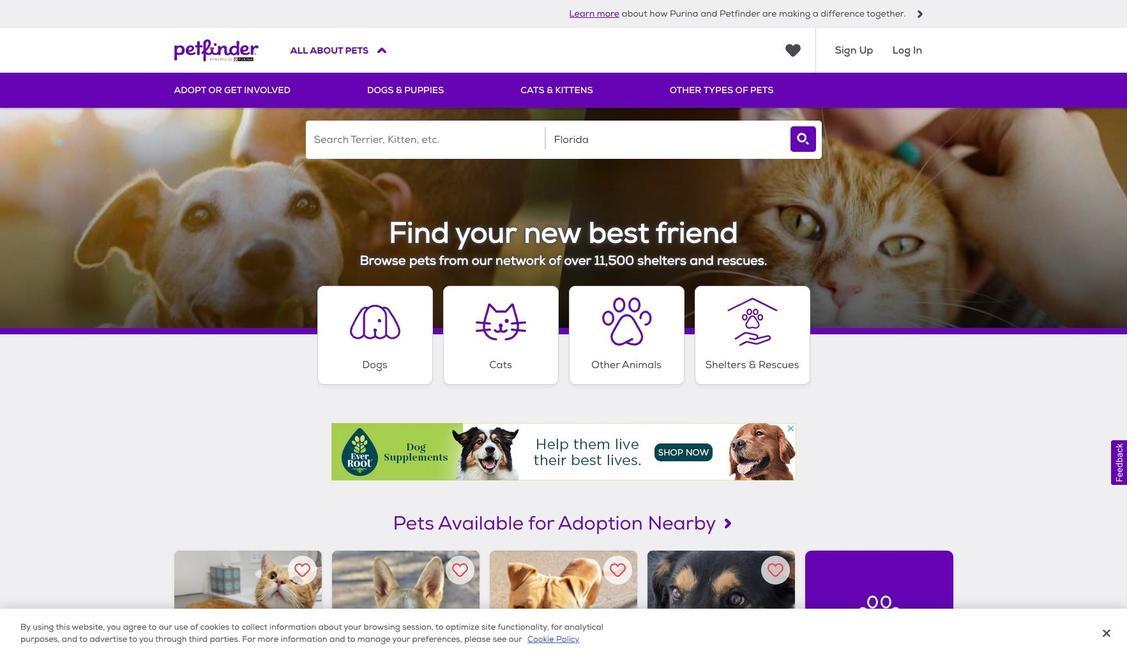 Task type: describe. For each thing, give the bounding box(es) containing it.
favorite cookie image
[[452, 562, 468, 578]]

petfinder logo image
[[174, 28, 258, 73]]

julian, adoptable, young male american shorthair, in scottsdale, az. image
[[174, 551, 322, 662]]

privacy alert dialog
[[0, 609, 1127, 662]]

papaya, adoptable, young female pit bull terrier, in mesa, az. image
[[490, 551, 638, 662]]

advertisement element
[[331, 423, 796, 481]]



Task type: vqa. For each thing, say whether or not it's contained in the screenshot.
Favorite Cookie icon
yes



Task type: locate. For each thing, give the bounding box(es) containing it.
favorite julian image
[[294, 562, 310, 578]]

primary element
[[174, 73, 953, 108]]

Search Terrier, Kitten, etc. text field
[[306, 121, 545, 159]]

cookie, adoptable, adult male german shepherd dog, in mesa, az. image
[[332, 551, 480, 662]]

pretty girl, adoptable, adult female shepherd, in scottsdale, az. image
[[648, 551, 795, 662]]

favorite pretty girl image
[[768, 562, 784, 578]]

9c2b2 image
[[916, 10, 924, 18]]

Enter City, State, or ZIP text field
[[546, 121, 785, 159]]

favorite papaya image
[[610, 562, 626, 578]]



